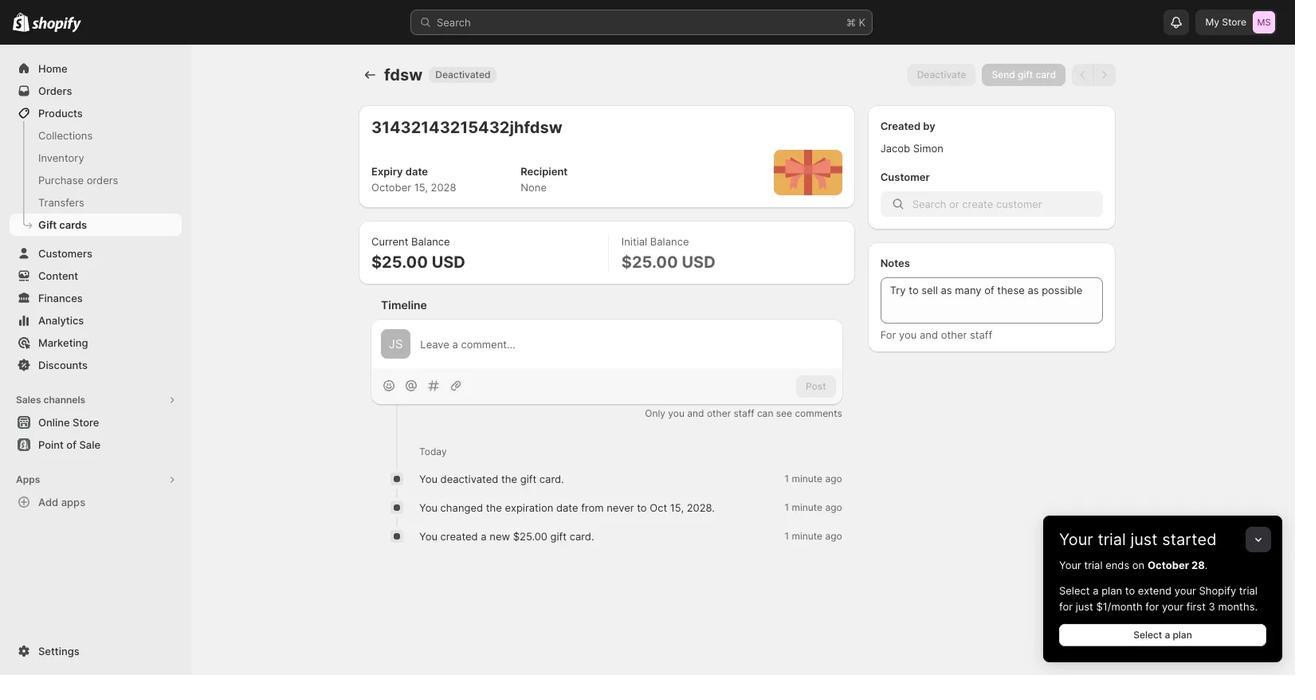 Task type: describe. For each thing, give the bounding box(es) containing it.
your trial just started button
[[1044, 516, 1283, 549]]

you for you created a new $25.00 gift card.
[[419, 530, 438, 543]]

transfers
[[38, 196, 84, 209]]

gift inside send gift card button
[[1018, 69, 1033, 81]]

you changed the expiration date from never to oct 15, 2028.
[[419, 502, 715, 514]]

recipient
[[521, 165, 568, 178]]

for you and other staff
[[881, 328, 993, 341]]

of
[[66, 438, 77, 451]]

select a plan to extend your shopify trial for just $1/month for your first 3 months.
[[1060, 584, 1258, 613]]

customers
[[38, 247, 92, 260]]

point of sale
[[38, 438, 100, 451]]

for
[[881, 328, 896, 341]]

Leave a comment... text field
[[420, 336, 833, 352]]

created by
[[881, 120, 936, 132]]

your trial ends on october 28 .
[[1060, 559, 1208, 572]]

you for you deactivated the gift card.
[[419, 473, 438, 486]]

point of sale button
[[0, 434, 191, 456]]

k
[[859, 16, 866, 29]]

Add a note text field
[[881, 277, 1103, 324]]

a for select a plan
[[1165, 629, 1171, 641]]

1 horizontal spatial card.
[[570, 530, 594, 543]]

settings
[[38, 645, 79, 658]]

settings link
[[10, 640, 182, 663]]

current balance $25.00 usd
[[372, 235, 466, 272]]

other for for
[[941, 328, 967, 341]]

your trial just started
[[1060, 530, 1217, 549]]

balance for current balance $25.00 usd
[[411, 235, 450, 248]]

orders
[[87, 174, 118, 187]]

october inside your trial just started element
[[1148, 559, 1190, 572]]

you for only
[[668, 408, 685, 420]]

only you and other staff can see comments
[[645, 408, 842, 420]]

new
[[490, 530, 510, 543]]

ago for card.
[[826, 530, 842, 542]]

send
[[992, 69, 1016, 81]]

home
[[38, 62, 67, 75]]

1 1 minute ago from the top
[[785, 473, 842, 485]]

and for only
[[687, 408, 704, 420]]

my store
[[1206, 16, 1247, 28]]

gift cards link
[[10, 214, 182, 236]]

orders
[[38, 85, 72, 97]]

transfers link
[[10, 191, 182, 214]]

usd for initial balance $25.00 usd
[[682, 253, 716, 272]]

search
[[437, 16, 471, 29]]

plan for select a plan
[[1173, 629, 1193, 641]]

content link
[[10, 265, 182, 287]]

sale
[[79, 438, 100, 451]]

jacob simon
[[881, 142, 944, 155]]

customer
[[881, 171, 930, 183]]

online store
[[38, 416, 99, 429]]

0 vertical spatial your
[[1175, 584, 1197, 597]]

orders link
[[10, 80, 182, 102]]

apps
[[16, 474, 40, 486]]

deactivated
[[436, 69, 491, 81]]

staff for only you and other staff can see comments
[[734, 408, 755, 420]]

1 for card.
[[785, 530, 789, 542]]

collections
[[38, 129, 93, 142]]

first
[[1187, 600, 1206, 613]]

deactivated
[[441, 473, 499, 486]]

your for your trial ends on october 28 .
[[1060, 559, 1082, 572]]

point of sale link
[[10, 434, 182, 456]]

analytics
[[38, 314, 84, 327]]

by
[[924, 120, 936, 132]]

2028.
[[687, 502, 715, 514]]

customers link
[[10, 242, 182, 265]]

add apps button
[[10, 491, 182, 513]]

a for select a plan to extend your shopify trial for just $1/month for your first 3 months.
[[1093, 584, 1099, 597]]

collections link
[[10, 124, 182, 147]]

0 horizontal spatial a
[[481, 530, 487, 543]]

post
[[806, 380, 827, 392]]

simon
[[913, 142, 944, 155]]

purchase
[[38, 174, 84, 187]]

staff for for you and other staff
[[970, 328, 993, 341]]

sales channels button
[[10, 389, 182, 411]]

sales
[[16, 394, 41, 406]]

can
[[757, 408, 774, 420]]

you created a new $25.00 gift card.
[[419, 530, 594, 543]]

gift
[[38, 218, 57, 231]]

1 vertical spatial 15,
[[670, 502, 684, 514]]

just inside your trial just started dropdown button
[[1131, 530, 1158, 549]]

point
[[38, 438, 64, 451]]

expiration
[[505, 502, 554, 514]]

$1/month
[[1097, 600, 1143, 613]]

finances link
[[10, 287, 182, 309]]

usd for current balance $25.00 usd
[[432, 253, 466, 272]]

online
[[38, 416, 70, 429]]

0 vertical spatial card.
[[540, 473, 564, 486]]

the for expiration
[[486, 502, 502, 514]]

minute for never
[[792, 502, 823, 514]]

purchase orders link
[[10, 169, 182, 191]]

oct
[[650, 502, 667, 514]]

select a plan link
[[1060, 624, 1267, 647]]

expiry
[[372, 165, 403, 178]]

minute for card.
[[792, 530, 823, 542]]

apps button
[[10, 469, 182, 491]]

initial
[[622, 235, 648, 248]]

31432143215432jhfdsw
[[372, 118, 563, 137]]

apps
[[61, 496, 85, 509]]

on
[[1133, 559, 1145, 572]]

store for my store
[[1222, 16, 1247, 28]]

trial for just
[[1098, 530, 1126, 549]]

deactivate button
[[908, 64, 976, 86]]

my store image
[[1253, 11, 1276, 33]]

1 minute from the top
[[792, 473, 823, 485]]

marketing
[[38, 336, 88, 349]]



Task type: locate. For each thing, give the bounding box(es) containing it.
your left first
[[1162, 600, 1184, 613]]

see
[[776, 408, 793, 420]]

to inside select a plan to extend your shopify trial for just $1/month for your first 3 months.
[[1126, 584, 1135, 597]]

1 horizontal spatial other
[[941, 328, 967, 341]]

2 your from the top
[[1060, 559, 1082, 572]]

your for your trial just started
[[1060, 530, 1094, 549]]

1 vertical spatial other
[[707, 408, 731, 420]]

months.
[[1219, 600, 1258, 613]]

1 vertical spatial to
[[1126, 584, 1135, 597]]

$25.00 down initial
[[622, 253, 678, 272]]

0 horizontal spatial usd
[[432, 253, 466, 272]]

your up "your trial ends on october 28 ."
[[1060, 530, 1094, 549]]

balance right initial
[[650, 235, 689, 248]]

0 horizontal spatial date
[[406, 165, 428, 178]]

⌘ k
[[847, 16, 866, 29]]

a
[[481, 530, 487, 543], [1093, 584, 1099, 597], [1165, 629, 1171, 641]]

2 horizontal spatial a
[[1165, 629, 1171, 641]]

gift left the card
[[1018, 69, 1033, 81]]

the down you deactivated the gift card.
[[486, 502, 502, 514]]

2 horizontal spatial gift
[[1018, 69, 1033, 81]]

your left ends
[[1060, 559, 1082, 572]]

avatar with initials j s image
[[381, 329, 411, 359]]

0 horizontal spatial store
[[73, 416, 99, 429]]

card
[[1036, 69, 1056, 81]]

0 horizontal spatial gift
[[520, 473, 537, 486]]

trial up months.
[[1240, 584, 1258, 597]]

store right my
[[1222, 16, 1247, 28]]

date left the "from"
[[556, 502, 578, 514]]

1 your from the top
[[1060, 530, 1094, 549]]

$25.00 down current
[[372, 253, 428, 272]]

1 horizontal spatial shopify image
[[32, 17, 82, 32]]

0 vertical spatial 1 minute ago
[[785, 473, 842, 485]]

⌘
[[847, 16, 856, 29]]

0 horizontal spatial october
[[372, 181, 411, 194]]

previous image
[[1076, 67, 1091, 83]]

select inside select a plan to extend your shopify trial for just $1/month for your first 3 months.
[[1060, 584, 1090, 597]]

1 vertical spatial 1 minute ago
[[785, 502, 842, 514]]

$25.00 inside "current balance $25.00 usd"
[[372, 253, 428, 272]]

balance for initial balance $25.00 usd
[[650, 235, 689, 248]]

store inside button
[[73, 416, 99, 429]]

select a plan
[[1134, 629, 1193, 641]]

1 horizontal spatial plan
[[1173, 629, 1193, 641]]

just left $1/month
[[1076, 600, 1094, 613]]

trial inside select a plan to extend your shopify trial for just $1/month for your first 3 months.
[[1240, 584, 1258, 597]]

send gift card
[[992, 69, 1056, 81]]

0 vertical spatial trial
[[1098, 530, 1126, 549]]

channels
[[43, 394, 85, 406]]

0 vertical spatial october
[[372, 181, 411, 194]]

store up sale
[[73, 416, 99, 429]]

1 1 from the top
[[785, 473, 789, 485]]

home link
[[10, 57, 182, 80]]

0 vertical spatial staff
[[970, 328, 993, 341]]

1 vertical spatial store
[[73, 416, 99, 429]]

3 1 from the top
[[785, 530, 789, 542]]

1 vertical spatial a
[[1093, 584, 1099, 597]]

date inside expiry date october 15, 2028
[[406, 165, 428, 178]]

1 horizontal spatial 15,
[[670, 502, 684, 514]]

0 vertical spatial plan
[[1102, 584, 1123, 597]]

1 vertical spatial select
[[1134, 629, 1163, 641]]

2 vertical spatial gift
[[551, 530, 567, 543]]

gift
[[1018, 69, 1033, 81], [520, 473, 537, 486], [551, 530, 567, 543]]

$25.00 down expiration
[[513, 530, 548, 543]]

$25.00 for current balance $25.00 usd
[[372, 253, 428, 272]]

1
[[785, 473, 789, 485], [785, 502, 789, 514], [785, 530, 789, 542]]

0 horizontal spatial card.
[[540, 473, 564, 486]]

2 vertical spatial a
[[1165, 629, 1171, 641]]

1 horizontal spatial just
[[1131, 530, 1158, 549]]

1 vertical spatial date
[[556, 502, 578, 514]]

2 vertical spatial minute
[[792, 530, 823, 542]]

shopify image
[[13, 13, 30, 32], [32, 17, 82, 32]]

0 vertical spatial 15,
[[414, 181, 428, 194]]

a left new
[[481, 530, 487, 543]]

1 horizontal spatial usd
[[682, 253, 716, 272]]

card. up you changed the expiration date from never to oct 15, 2028.
[[540, 473, 564, 486]]

select down select a plan to extend your shopify trial for just $1/month for your first 3 months.
[[1134, 629, 1163, 641]]

cards
[[59, 218, 87, 231]]

1 vertical spatial just
[[1076, 600, 1094, 613]]

2 minute from the top
[[792, 502, 823, 514]]

1 minute ago for card.
[[785, 530, 842, 542]]

1 vertical spatial minute
[[792, 502, 823, 514]]

0 vertical spatial just
[[1131, 530, 1158, 549]]

store for online store
[[73, 416, 99, 429]]

31432143215432jhfdsw button
[[372, 118, 563, 137]]

october inside expiry date october 15, 2028
[[372, 181, 411, 194]]

fdsw
[[384, 65, 423, 85]]

trial inside your trial just started dropdown button
[[1098, 530, 1126, 549]]

discounts link
[[10, 354, 182, 376]]

0 vertical spatial minute
[[792, 473, 823, 485]]

plan down first
[[1173, 629, 1193, 641]]

1 vertical spatial card.
[[570, 530, 594, 543]]

a down select a plan to extend your shopify trial for just $1/month for your first 3 months.
[[1165, 629, 1171, 641]]

0 vertical spatial to
[[637, 502, 647, 514]]

1 vertical spatial your
[[1060, 559, 1082, 572]]

your
[[1060, 530, 1094, 549], [1060, 559, 1082, 572]]

just inside select a plan to extend your shopify trial for just $1/month for your first 3 months.
[[1076, 600, 1094, 613]]

1 vertical spatial staff
[[734, 408, 755, 420]]

other left can
[[707, 408, 731, 420]]

to left oct
[[637, 502, 647, 514]]

and for for
[[920, 328, 938, 341]]

and right the for
[[920, 328, 938, 341]]

0 vertical spatial your
[[1060, 530, 1094, 549]]

you for you changed the expiration date from never to oct 15, 2028.
[[419, 502, 438, 514]]

expiry date october 15, 2028
[[372, 165, 456, 194]]

plan inside select a plan to extend your shopify trial for just $1/month for your first 3 months.
[[1102, 584, 1123, 597]]

0 horizontal spatial 15,
[[414, 181, 428, 194]]

2 vertical spatial ago
[[826, 530, 842, 542]]

my
[[1206, 16, 1220, 28]]

just up the on
[[1131, 530, 1158, 549]]

$25.00 inside the initial balance $25.00 usd
[[622, 253, 678, 272]]

0 vertical spatial 1
[[785, 473, 789, 485]]

sales channels
[[16, 394, 85, 406]]

1 minute ago
[[785, 473, 842, 485], [785, 502, 842, 514], [785, 530, 842, 542]]

trial
[[1098, 530, 1126, 549], [1085, 559, 1103, 572], [1240, 584, 1258, 597]]

0 horizontal spatial $25.00
[[372, 253, 428, 272]]

staff left can
[[734, 408, 755, 420]]

0 horizontal spatial other
[[707, 408, 731, 420]]

0 horizontal spatial for
[[1060, 600, 1073, 613]]

1 vertical spatial plan
[[1173, 629, 1193, 641]]

0 vertical spatial ago
[[826, 473, 842, 485]]

0 horizontal spatial plan
[[1102, 584, 1123, 597]]

usd inside "current balance $25.00 usd"
[[432, 253, 466, 272]]

created
[[441, 530, 478, 543]]

shopify
[[1200, 584, 1237, 597]]

the up expiration
[[501, 473, 517, 486]]

0 vertical spatial a
[[481, 530, 487, 543]]

never
[[607, 502, 634, 514]]

you deactivated the gift card.
[[419, 473, 564, 486]]

0 horizontal spatial shopify image
[[13, 13, 30, 32]]

0 horizontal spatial and
[[687, 408, 704, 420]]

you down the today
[[419, 473, 438, 486]]

online store button
[[0, 411, 191, 434]]

0 horizontal spatial staff
[[734, 408, 755, 420]]

1 minute ago for never
[[785, 502, 842, 514]]

plan up $1/month
[[1102, 584, 1123, 597]]

october up extend
[[1148, 559, 1190, 572]]

you left changed
[[419, 502, 438, 514]]

post button
[[796, 375, 836, 398]]

deactivate
[[917, 69, 967, 81]]

comments
[[795, 408, 842, 420]]

1 horizontal spatial for
[[1146, 600, 1159, 613]]

1 horizontal spatial store
[[1222, 16, 1247, 28]]

add
[[38, 496, 58, 509]]

0 horizontal spatial just
[[1076, 600, 1094, 613]]

1 balance from the left
[[411, 235, 450, 248]]

1 horizontal spatial gift
[[551, 530, 567, 543]]

Search or create customer text field
[[913, 191, 1103, 217]]

your trial just started element
[[1044, 557, 1283, 663]]

2028
[[431, 181, 456, 194]]

balance inside "current balance $25.00 usd"
[[411, 235, 450, 248]]

1 vertical spatial gift
[[520, 473, 537, 486]]

2 horizontal spatial $25.00
[[622, 253, 678, 272]]

inventory link
[[10, 147, 182, 169]]

1 horizontal spatial a
[[1093, 584, 1099, 597]]

trial for ends
[[1085, 559, 1103, 572]]

1 horizontal spatial date
[[556, 502, 578, 514]]

28
[[1192, 559, 1205, 572]]

for left $1/month
[[1060, 600, 1073, 613]]

2 vertical spatial you
[[419, 530, 438, 543]]

0 vertical spatial and
[[920, 328, 938, 341]]

1 vertical spatial your
[[1162, 600, 1184, 613]]

2 1 from the top
[[785, 502, 789, 514]]

october down expiry
[[372, 181, 411, 194]]

you for for
[[899, 328, 917, 341]]

$25.00 for initial balance $25.00 usd
[[622, 253, 678, 272]]

a inside select a plan to extend your shopify trial for just $1/month for your first 3 months.
[[1093, 584, 1099, 597]]

balance inside the initial balance $25.00 usd
[[650, 235, 689, 248]]

1 vertical spatial you
[[668, 408, 685, 420]]

0 vertical spatial the
[[501, 473, 517, 486]]

marketing link
[[10, 332, 182, 354]]

trial up ends
[[1098, 530, 1126, 549]]

other down try to sell as many of these as possible text box
[[941, 328, 967, 341]]

recipient none
[[521, 165, 568, 194]]

1 horizontal spatial $25.00
[[513, 530, 548, 543]]

1 for never
[[785, 502, 789, 514]]

1 horizontal spatial balance
[[650, 235, 689, 248]]

0 vertical spatial you
[[419, 473, 438, 486]]

3 ago from the top
[[826, 530, 842, 542]]

0 vertical spatial gift
[[1018, 69, 1033, 81]]

created
[[881, 120, 921, 132]]

1 horizontal spatial select
[[1134, 629, 1163, 641]]

other for only
[[707, 408, 731, 420]]

2 vertical spatial 1
[[785, 530, 789, 542]]

2 ago from the top
[[826, 502, 842, 514]]

extend
[[1138, 584, 1172, 597]]

15, inside expiry date october 15, 2028
[[414, 181, 428, 194]]

finances
[[38, 292, 83, 305]]

plan for select a plan to extend your shopify trial for just $1/month for your first 3 months.
[[1102, 584, 1123, 597]]

timeline
[[381, 298, 427, 312]]

today
[[419, 446, 447, 458]]

you left 'created'
[[419, 530, 438, 543]]

your up first
[[1175, 584, 1197, 597]]

select for select a plan
[[1134, 629, 1163, 641]]

15, left 2028
[[414, 181, 428, 194]]

gift down you changed the expiration date from never to oct 15, 2028.
[[551, 530, 567, 543]]

date right expiry
[[406, 165, 428, 178]]

1 ago from the top
[[826, 473, 842, 485]]

notes
[[881, 257, 910, 269]]

staff down try to sell as many of these as possible text box
[[970, 328, 993, 341]]

card. down the "from"
[[570, 530, 594, 543]]

1 horizontal spatial and
[[920, 328, 938, 341]]

usd inside the initial balance $25.00 usd
[[682, 253, 716, 272]]

ago
[[826, 473, 842, 485], [826, 502, 842, 514], [826, 530, 842, 542]]

0 horizontal spatial balance
[[411, 235, 450, 248]]

for down extend
[[1146, 600, 1159, 613]]

started
[[1163, 530, 1217, 549]]

your inside your trial just started dropdown button
[[1060, 530, 1094, 549]]

1 horizontal spatial to
[[1126, 584, 1135, 597]]

0 horizontal spatial to
[[637, 502, 647, 514]]

and
[[920, 328, 938, 341], [687, 408, 704, 420]]

online store link
[[10, 411, 182, 434]]

1 vertical spatial october
[[1148, 559, 1190, 572]]

3 1 minute ago from the top
[[785, 530, 842, 542]]

1 horizontal spatial october
[[1148, 559, 1190, 572]]

ends
[[1106, 559, 1130, 572]]

jacob
[[881, 142, 911, 155]]

$25.00
[[372, 253, 428, 272], [622, 253, 678, 272], [513, 530, 548, 543]]

a up $1/month
[[1093, 584, 1099, 597]]

products link
[[10, 102, 182, 124]]

inventory
[[38, 151, 84, 164]]

0 vertical spatial store
[[1222, 16, 1247, 28]]

2 for from the left
[[1146, 600, 1159, 613]]

select down "your trial ends on october 28 ."
[[1060, 584, 1090, 597]]

gift up expiration
[[520, 473, 537, 486]]

2 usd from the left
[[682, 253, 716, 272]]

1 vertical spatial you
[[419, 502, 438, 514]]

3
[[1209, 600, 1216, 613]]

3 minute from the top
[[792, 530, 823, 542]]

next image
[[1097, 67, 1113, 83]]

initial balance $25.00 usd
[[622, 235, 716, 272]]

usd
[[432, 253, 466, 272], [682, 253, 716, 272]]

the for gift
[[501, 473, 517, 486]]

1 vertical spatial the
[[486, 502, 502, 514]]

discounts
[[38, 359, 88, 372]]

1 vertical spatial ago
[[826, 502, 842, 514]]

select for select a plan to extend your shopify trial for just $1/month for your first 3 months.
[[1060, 584, 1090, 597]]

products
[[38, 107, 83, 120]]

and right only
[[687, 408, 704, 420]]

you right only
[[668, 408, 685, 420]]

0 horizontal spatial select
[[1060, 584, 1090, 597]]

0 vertical spatial other
[[941, 328, 967, 341]]

2 you from the top
[[419, 502, 438, 514]]

purchase orders
[[38, 174, 118, 187]]

3 you from the top
[[419, 530, 438, 543]]

current
[[372, 235, 408, 248]]

.
[[1205, 559, 1208, 572]]

october
[[372, 181, 411, 194], [1148, 559, 1190, 572]]

0 vertical spatial date
[[406, 165, 428, 178]]

you
[[899, 328, 917, 341], [668, 408, 685, 420]]

you right the for
[[899, 328, 917, 341]]

trial left ends
[[1085, 559, 1103, 572]]

2 balance from the left
[[650, 235, 689, 248]]

2 vertical spatial trial
[[1240, 584, 1258, 597]]

1 vertical spatial trial
[[1085, 559, 1103, 572]]

for
[[1060, 600, 1073, 613], [1146, 600, 1159, 613]]

balance right current
[[411, 235, 450, 248]]

select
[[1060, 584, 1090, 597], [1134, 629, 1163, 641]]

to up $1/month
[[1126, 584, 1135, 597]]

content
[[38, 269, 78, 282]]

1 usd from the left
[[432, 253, 466, 272]]

1 vertical spatial 1
[[785, 502, 789, 514]]

none
[[521, 181, 547, 194]]

date
[[406, 165, 428, 178], [556, 502, 578, 514]]

0 vertical spatial select
[[1060, 584, 1090, 597]]

1 vertical spatial and
[[687, 408, 704, 420]]

ago for never
[[826, 502, 842, 514]]

15, right oct
[[670, 502, 684, 514]]

0 horizontal spatial you
[[668, 408, 685, 420]]

1 you from the top
[[419, 473, 438, 486]]

1 horizontal spatial you
[[899, 328, 917, 341]]

2 vertical spatial 1 minute ago
[[785, 530, 842, 542]]

2 1 minute ago from the top
[[785, 502, 842, 514]]

0 vertical spatial you
[[899, 328, 917, 341]]

1 for from the left
[[1060, 600, 1073, 613]]

your inside your trial just started element
[[1060, 559, 1082, 572]]

1 horizontal spatial staff
[[970, 328, 993, 341]]

your
[[1175, 584, 1197, 597], [1162, 600, 1184, 613]]



Task type: vqa. For each thing, say whether or not it's contained in the screenshot.
the 'Online Store' link
yes



